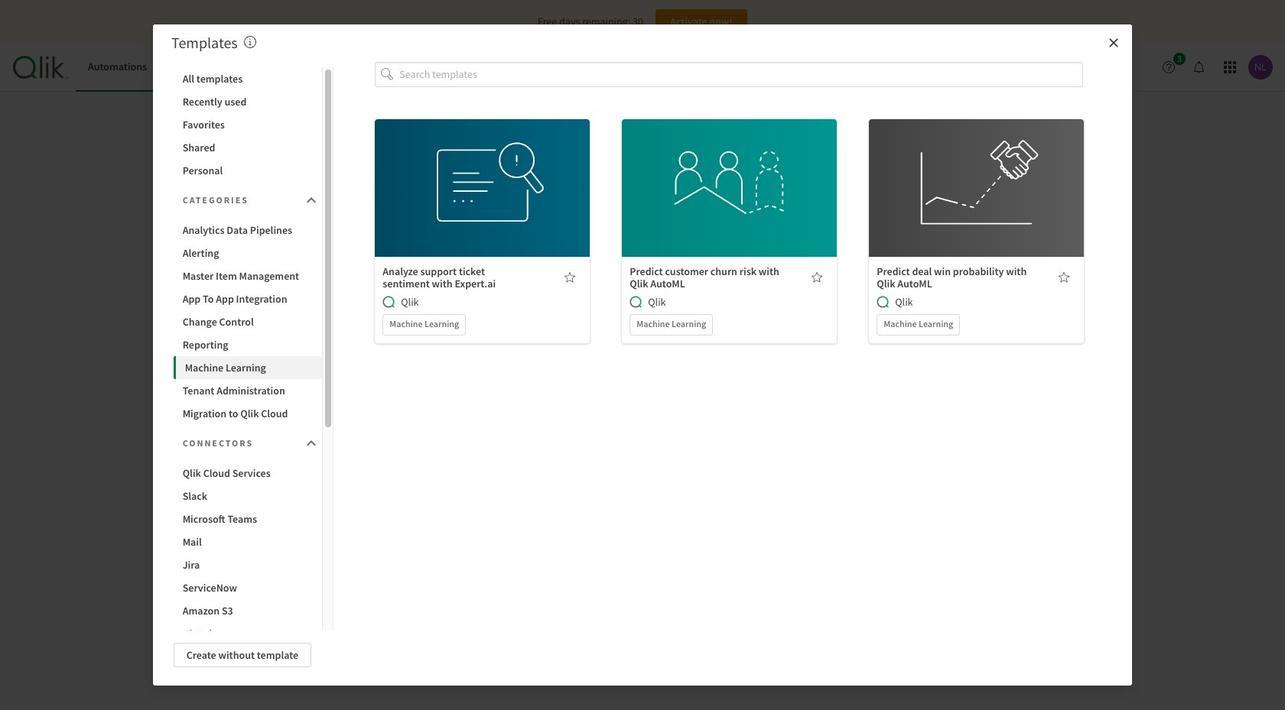 Task type: describe. For each thing, give the bounding box(es) containing it.
2 add to favorites image from the left
[[811, 271, 823, 283]]

qlik image for first add to favorites image from the right
[[877, 296, 889, 308]]

close image
[[1108, 37, 1120, 49]]

qlik image for first add to favorites image
[[383, 296, 395, 308]]

templates are pre-built automations that help you automate common business workflows. get started by selecting one of the pre-built templates or choose the blank canvas to build an automation from scratch. tooltip
[[244, 33, 256, 52]]



Task type: vqa. For each thing, say whether or not it's contained in the screenshot.
Content search text field
no



Task type: locate. For each thing, give the bounding box(es) containing it.
templates are pre-built automations that help you automate common business workflows. get started by selecting one of the pre-built templates or choose the blank canvas to build an automation from scratch. image
[[244, 36, 256, 48]]

1 qlik image from the left
[[383, 296, 395, 308]]

Search templates text field
[[400, 62, 1083, 87]]

qlik image for 2nd add to favorites image from the left
[[630, 296, 642, 308]]

qlik image
[[383, 296, 395, 308], [630, 296, 642, 308], [877, 296, 889, 308]]

add to favorites image
[[564, 271, 576, 283], [811, 271, 823, 283], [1058, 271, 1070, 283]]

2 horizontal spatial add to favorites image
[[1058, 271, 1070, 283]]

0 horizontal spatial add to favorites image
[[564, 271, 576, 283]]

tab list
[[76, 43, 347, 92]]

2 horizontal spatial qlik image
[[877, 296, 889, 308]]

3 qlik image from the left
[[877, 296, 889, 308]]

2 qlik image from the left
[[630, 296, 642, 308]]

1 horizontal spatial qlik image
[[630, 296, 642, 308]]

0 horizontal spatial qlik image
[[383, 296, 395, 308]]

1 horizontal spatial add to favorites image
[[811, 271, 823, 283]]

3 add to favorites image from the left
[[1058, 271, 1070, 283]]

1 add to favorites image from the left
[[564, 271, 576, 283]]



